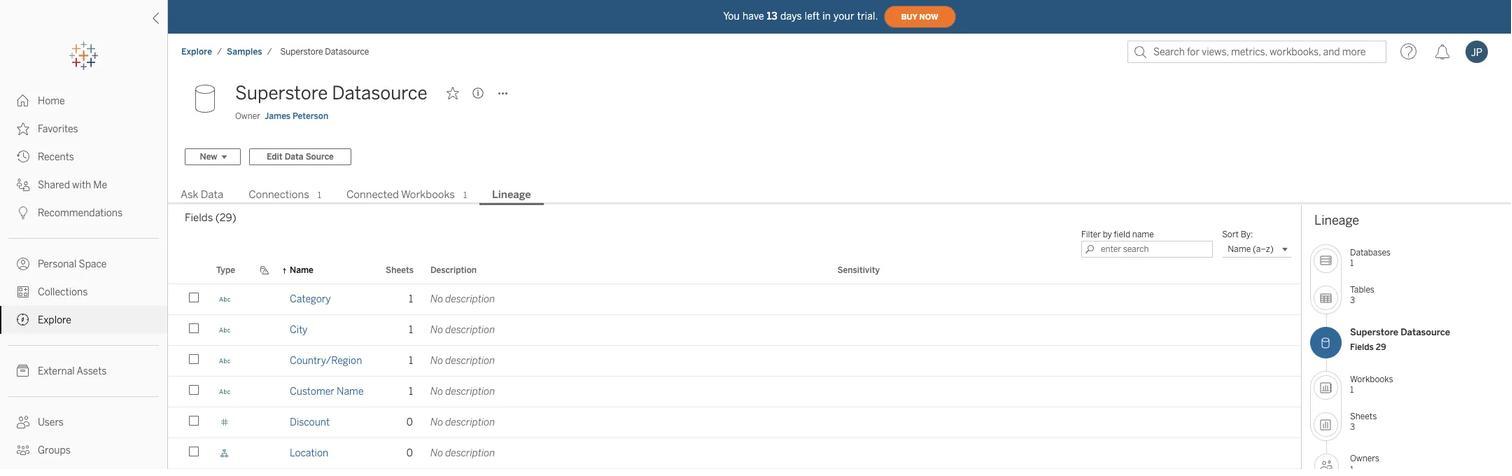 Task type: locate. For each thing, give the bounding box(es) containing it.
fields
[[185, 211, 213, 224], [1351, 343, 1374, 353]]

fields inside superstore datasource fields 29
[[1351, 343, 1374, 353]]

data
[[285, 152, 304, 162], [201, 188, 223, 201]]

0 vertical spatial 3
[[1351, 296, 1356, 306]]

superstore up 29 at the bottom right of page
[[1351, 327, 1399, 337]]

discount
[[290, 417, 330, 428]]

1 vertical spatial 0
[[407, 447, 413, 459]]

name for name (a–z)
[[1228, 244, 1251, 254]]

0 vertical spatial 0
[[407, 417, 413, 428]]

source
[[306, 152, 334, 162]]

0 vertical spatial workbooks
[[401, 188, 455, 201]]

data right the ask
[[201, 188, 223, 201]]

shared with me link
[[0, 171, 167, 199]]

1 vertical spatial superstore datasource
[[235, 82, 428, 104]]

5 by text only_f5he34f image from the top
[[17, 314, 29, 326]]

fields left 29 at the bottom right of page
[[1351, 343, 1374, 353]]

discrete text field image for customer name
[[216, 386, 233, 398]]

1 by text only_f5he34f image from the top
[[17, 95, 29, 107]]

no for discount
[[431, 417, 443, 428]]

description for location
[[446, 447, 495, 459]]

no description
[[431, 293, 495, 305], [431, 324, 495, 336], [431, 355, 495, 367], [431, 386, 495, 398], [431, 417, 495, 428], [431, 447, 495, 459]]

1 discrete text field image from the top
[[216, 293, 233, 305]]

name inside popup button
[[1228, 244, 1251, 254]]

1 vertical spatial discrete text field image
[[216, 386, 233, 398]]

2 vertical spatial name
[[337, 386, 364, 398]]

superstore datasource main content
[[168, 70, 1512, 469]]

1 discrete text field image from the top
[[216, 355, 233, 367]]

3 inside workbooks 1 sheets 3
[[1351, 423, 1356, 432]]

0 horizontal spatial /
[[217, 47, 222, 57]]

owner
[[235, 111, 260, 121]]

description for category
[[446, 293, 495, 305]]

data inside sub-spaces tab list
[[201, 188, 223, 201]]

no
[[431, 293, 443, 305], [431, 324, 443, 336], [431, 355, 443, 367], [431, 386, 443, 398], [431, 417, 443, 428], [431, 447, 443, 459]]

buy now
[[902, 12, 939, 21]]

superstore datasource
[[280, 47, 369, 57], [235, 82, 428, 104]]

0 horizontal spatial sheets
[[386, 266, 414, 275]]

0 vertical spatial data
[[285, 152, 304, 162]]

workbooks
[[401, 188, 455, 201], [1351, 375, 1394, 384]]

by text only_f5he34f image inside home link
[[17, 95, 29, 107]]

by text only_f5he34f image left home
[[17, 95, 29, 107]]

2 no description from the top
[[431, 324, 495, 336]]

explore / samples /
[[181, 47, 272, 57]]

name down sort by: on the right
[[1228, 244, 1251, 254]]

1 vertical spatial fields
[[1351, 343, 1374, 353]]

1 no from the top
[[431, 293, 443, 305]]

by text only_f5he34f image inside "personal space" link
[[17, 258, 29, 270]]

1 vertical spatial 3
[[1351, 423, 1356, 432]]

1 inside workbooks 1 sheets 3
[[1351, 385, 1354, 395]]

1 vertical spatial lineage
[[1315, 213, 1360, 228]]

shared with me
[[38, 179, 107, 191]]

james
[[265, 111, 291, 121]]

no for country/region
[[431, 355, 443, 367]]

by text only_f5he34f image inside favorites link
[[17, 123, 29, 135]]

0 horizontal spatial workbooks
[[401, 188, 455, 201]]

name right customer
[[337, 386, 364, 398]]

name (a–z) button
[[1223, 241, 1292, 258]]

1 vertical spatial sheets
[[1351, 412, 1377, 421]]

location
[[290, 447, 328, 459]]

0 horizontal spatial explore link
[[0, 306, 167, 334]]

fields down 'ask data'
[[185, 211, 213, 224]]

datasource inside superstore datasource fields 29
[[1401, 327, 1451, 337]]

3 down tables
[[1351, 296, 1356, 306]]

/ right samples
[[267, 47, 272, 57]]

tables
[[1351, 285, 1375, 295]]

1 description from the top
[[446, 293, 495, 305]]

recommendations link
[[0, 199, 167, 227]]

by text only_f5he34f image
[[17, 123, 29, 135], [17, 179, 29, 191], [17, 258, 29, 270], [17, 286, 29, 298], [17, 314, 29, 326]]

1 horizontal spatial fields
[[1351, 343, 1374, 353]]

type
[[216, 266, 235, 275]]

3 for workbooks 1 sheets 3
[[1351, 423, 1356, 432]]

by text only_f5he34f image left recommendations
[[17, 207, 29, 219]]

explore link down collections
[[0, 306, 167, 334]]

explore link left samples
[[181, 46, 213, 57]]

3 by text only_f5he34f image from the top
[[17, 207, 29, 219]]

row
[[168, 284, 1302, 315], [168, 315, 1302, 346], [168, 346, 1302, 377], [168, 377, 1302, 407], [168, 407, 1302, 438], [168, 438, 1302, 469], [168, 469, 1302, 469]]

2 no from the top
[[431, 324, 443, 336]]

sort
[[1223, 230, 1239, 239]]

data inside button
[[285, 152, 304, 162]]

data right the edit
[[285, 152, 304, 162]]

explore inside main navigation. press the up and down arrow keys to access links. element
[[38, 314, 71, 326]]

6 no from the top
[[431, 447, 443, 459]]

workbooks right connected
[[401, 188, 455, 201]]

0
[[407, 417, 413, 428], [407, 447, 413, 459]]

1 / from the left
[[217, 47, 222, 57]]

workbooks down 29 at the bottom right of page
[[1351, 375, 1394, 384]]

6 by text only_f5he34f image from the top
[[17, 444, 29, 457]]

2 by text only_f5he34f image from the top
[[17, 179, 29, 191]]

assets
[[77, 366, 107, 377]]

by text only_f5he34f image left shared
[[17, 179, 29, 191]]

by text only_f5he34f image
[[17, 95, 29, 107], [17, 151, 29, 163], [17, 207, 29, 219], [17, 365, 29, 377], [17, 416, 29, 429], [17, 444, 29, 457]]

sub-spaces tab list
[[168, 187, 1512, 205]]

1 vertical spatial explore link
[[0, 306, 167, 334]]

2 by text only_f5he34f image from the top
[[17, 151, 29, 163]]

0 vertical spatial fields
[[185, 211, 213, 224]]

name
[[1133, 230, 1154, 239]]

databases image
[[1314, 249, 1339, 273]]

by text only_f5he34f image inside recents link
[[17, 151, 29, 163]]

3 description from the top
[[446, 355, 495, 367]]

by text only_f5he34f image inside groups link
[[17, 444, 29, 457]]

data for ask
[[201, 188, 223, 201]]

by text only_f5he34f image inside users link
[[17, 416, 29, 429]]

discrete text field image
[[216, 293, 233, 305], [216, 324, 233, 336]]

1 0 from the top
[[407, 417, 413, 428]]

1 horizontal spatial explore link
[[181, 46, 213, 57]]

lineage
[[492, 188, 531, 201], [1315, 213, 1360, 228]]

no description for discount
[[431, 417, 495, 428]]

row group
[[168, 284, 1302, 469]]

by text only_f5he34f image left recents
[[17, 151, 29, 163]]

6 no description from the top
[[431, 447, 495, 459]]

superstore datasource fields 29
[[1351, 327, 1451, 353]]

2 discrete text field image from the top
[[216, 324, 233, 336]]

0 vertical spatial explore link
[[181, 46, 213, 57]]

sheets
[[386, 266, 414, 275], [1351, 412, 1377, 421]]

/
[[217, 47, 222, 57], [267, 47, 272, 57]]

continuous number field image
[[216, 417, 233, 428]]

by text only_f5he34f image inside external assets link
[[17, 365, 29, 377]]

by text only_f5he34f image down the collections link
[[17, 314, 29, 326]]

no description for country/region
[[431, 355, 495, 367]]

1 horizontal spatial explore
[[181, 47, 212, 57]]

by text only_f5he34f image left collections
[[17, 286, 29, 298]]

1 horizontal spatial /
[[267, 47, 272, 57]]

5 description from the top
[[446, 417, 495, 428]]

1 horizontal spatial workbooks
[[1351, 375, 1394, 384]]

2 row from the top
[[168, 315, 1302, 346]]

Search text field
[[1082, 241, 1213, 258]]

by text only_f5he34f image inside recommendations link
[[17, 207, 29, 219]]

superstore right samples link
[[280, 47, 323, 57]]

discrete text field image for category
[[216, 293, 233, 305]]

country/region link
[[290, 346, 362, 376]]

description
[[431, 266, 477, 275]]

13
[[767, 10, 778, 22]]

explore link
[[181, 46, 213, 57], [0, 306, 167, 334]]

1 vertical spatial explore
[[38, 314, 71, 326]]

3 right the sheets icon
[[1351, 423, 1356, 432]]

5 row from the top
[[168, 407, 1302, 438]]

1 no description from the top
[[431, 293, 495, 305]]

explore down collections
[[38, 314, 71, 326]]

connected workbooks
[[347, 188, 455, 201]]

1 by text only_f5he34f image from the top
[[17, 123, 29, 135]]

row group containing category
[[168, 284, 1302, 469]]

0 horizontal spatial name
[[290, 266, 314, 275]]

1 3 from the top
[[1351, 296, 1356, 306]]

2 discrete text field image from the top
[[216, 386, 233, 398]]

2 horizontal spatial name
[[1228, 244, 1251, 254]]

0 for discount
[[407, 417, 413, 428]]

superstore datasource inside main content
[[235, 82, 428, 104]]

grid
[[168, 258, 1302, 469]]

by text only_f5he34f image left 'favorites'
[[17, 123, 29, 135]]

peterson
[[293, 111, 328, 121]]

have
[[743, 10, 764, 22]]

no description for city
[[431, 324, 495, 336]]

1 inside databases 1 tables 3
[[1351, 259, 1354, 268]]

explore
[[181, 47, 212, 57], [38, 314, 71, 326]]

3 by text only_f5he34f image from the top
[[17, 258, 29, 270]]

1 horizontal spatial sheets
[[1351, 412, 1377, 421]]

3 no from the top
[[431, 355, 443, 367]]

description
[[446, 293, 495, 305], [446, 324, 495, 336], [446, 355, 495, 367], [446, 386, 495, 398], [446, 417, 495, 428], [446, 447, 495, 459]]

sheets inside workbooks 1 sheets 3
[[1351, 412, 1377, 421]]

owners
[[1351, 454, 1380, 463]]

1 vertical spatial data
[[201, 188, 223, 201]]

sheets right the sheets icon
[[1351, 412, 1377, 421]]

1 horizontal spatial data
[[285, 152, 304, 162]]

data source image
[[185, 79, 227, 121]]

5 by text only_f5he34f image from the top
[[17, 416, 29, 429]]

external assets link
[[0, 357, 167, 385]]

by text only_f5he34f image for explore
[[17, 314, 29, 326]]

3 row from the top
[[168, 346, 1302, 377]]

grid containing category
[[168, 258, 1302, 469]]

personal space link
[[0, 250, 167, 278]]

3 no description from the top
[[431, 355, 495, 367]]

2 vertical spatial datasource
[[1401, 327, 1451, 337]]

by text only_f5he34f image inside the collections link
[[17, 286, 29, 298]]

workbooks 1 sheets 3
[[1351, 375, 1394, 432]]

2 description from the top
[[446, 324, 495, 336]]

1 row from the top
[[168, 284, 1302, 315]]

category
[[290, 293, 331, 305]]

1
[[318, 190, 321, 200], [463, 190, 467, 200], [1351, 259, 1354, 268], [409, 293, 413, 305], [409, 324, 413, 336], [409, 355, 413, 367], [1351, 385, 1354, 395], [409, 386, 413, 398]]

main navigation. press the up and down arrow keys to access links. element
[[0, 87, 167, 469]]

(29)
[[215, 211, 236, 224]]

buy
[[902, 12, 918, 21]]

4 no from the top
[[431, 386, 443, 398]]

0 vertical spatial discrete text field image
[[216, 293, 233, 305]]

description for country/region
[[446, 355, 495, 367]]

explore for explore / samples /
[[181, 47, 212, 57]]

no for location
[[431, 447, 443, 459]]

edit data source
[[267, 152, 334, 162]]

0 vertical spatial lineage
[[492, 188, 531, 201]]

explore left samples
[[181, 47, 212, 57]]

sheets left description
[[386, 266, 414, 275]]

2 3 from the top
[[1351, 423, 1356, 432]]

by text only_f5he34f image for collections
[[17, 286, 29, 298]]

4 description from the top
[[446, 386, 495, 398]]

personal space
[[38, 258, 107, 270]]

0 vertical spatial name
[[1228, 244, 1251, 254]]

1 vertical spatial workbooks
[[1351, 375, 1394, 384]]

samples link
[[226, 46, 263, 57]]

sheets inside grid
[[386, 266, 414, 275]]

5 no description from the top
[[431, 417, 495, 428]]

superstore
[[280, 47, 323, 57], [235, 82, 328, 104], [1351, 327, 1399, 337]]

1 vertical spatial superstore
[[235, 82, 328, 104]]

superstore inside superstore datasource fields 29
[[1351, 327, 1399, 337]]

by text only_f5he34f image for home
[[17, 95, 29, 107]]

discrete text field image
[[216, 355, 233, 367], [216, 386, 233, 398]]

3 inside databases 1 tables 3
[[1351, 296, 1356, 306]]

by text only_f5he34f image left personal
[[17, 258, 29, 270]]

/ left samples
[[217, 47, 222, 57]]

superstore up owner james peterson
[[235, 82, 328, 104]]

1 vertical spatial name
[[290, 266, 314, 275]]

0 for location
[[407, 447, 413, 459]]

category link
[[290, 284, 331, 314]]

4 row from the top
[[168, 377, 1302, 407]]

name up category
[[290, 266, 314, 275]]

5 no from the top
[[431, 417, 443, 428]]

2 vertical spatial superstore
[[1351, 327, 1399, 337]]

2 0 from the top
[[407, 447, 413, 459]]

0 horizontal spatial fields
[[185, 211, 213, 224]]

by text only_f5he34f image left users
[[17, 416, 29, 429]]

by text only_f5he34f image for recents
[[17, 151, 29, 163]]

owners image
[[1315, 454, 1339, 469]]

1 horizontal spatial lineage
[[1315, 213, 1360, 228]]

by
[[1103, 230, 1113, 239]]

row containing location
[[168, 438, 1302, 469]]

0 horizontal spatial lineage
[[492, 188, 531, 201]]

your
[[834, 10, 855, 22]]

by text only_f5he34f image left the 'external'
[[17, 365, 29, 377]]

6 row from the top
[[168, 438, 1302, 469]]

(a–z)
[[1253, 244, 1274, 254]]

by text only_f5he34f image inside shared with me link
[[17, 179, 29, 191]]

0 vertical spatial explore
[[181, 47, 212, 57]]

4 by text only_f5he34f image from the top
[[17, 365, 29, 377]]

datasource
[[325, 47, 369, 57], [332, 82, 428, 104], [1401, 327, 1451, 337]]

no description for customer name
[[431, 386, 495, 398]]

discrete text field image for country/region
[[216, 355, 233, 367]]

6 description from the top
[[446, 447, 495, 459]]

4 no description from the top
[[431, 386, 495, 398]]

4 by text only_f5he34f image from the top
[[17, 286, 29, 298]]

0 horizontal spatial explore
[[38, 314, 71, 326]]

0 vertical spatial discrete text field image
[[216, 355, 233, 367]]

databases 1 tables 3
[[1351, 248, 1391, 306]]

0 vertical spatial sheets
[[386, 266, 414, 275]]

by text only_f5he34f image left groups
[[17, 444, 29, 457]]

1 horizontal spatial name
[[337, 386, 364, 398]]

now
[[920, 12, 939, 21]]

1 vertical spatial discrete text field image
[[216, 324, 233, 336]]

0 horizontal spatial data
[[201, 188, 223, 201]]

new button
[[185, 148, 241, 165]]

users
[[38, 417, 64, 429]]

no for city
[[431, 324, 443, 336]]



Task type: describe. For each thing, give the bounding box(es) containing it.
trial.
[[857, 10, 878, 22]]

by text only_f5he34f image for personal space
[[17, 258, 29, 270]]

connected
[[347, 188, 399, 201]]

row group inside superstore datasource main content
[[168, 284, 1302, 469]]

customer name
[[290, 386, 364, 398]]

0 vertical spatial superstore
[[280, 47, 323, 57]]

home link
[[0, 87, 167, 115]]

discount link
[[290, 407, 330, 438]]

by text only_f5he34f image for favorites
[[17, 123, 29, 135]]

workbooks inside sub-spaces tab list
[[401, 188, 455, 201]]

groups link
[[0, 436, 167, 464]]

row containing customer name
[[168, 377, 1302, 407]]

fields image
[[1311, 327, 1342, 358]]

by text only_f5he34f image for recommendations
[[17, 207, 29, 219]]

row containing category
[[168, 284, 1302, 315]]

2 / from the left
[[267, 47, 272, 57]]

location link
[[290, 438, 328, 468]]

name inside row
[[337, 386, 364, 398]]

hierarchy field image
[[216, 447, 233, 459]]

name (a–z)
[[1228, 244, 1274, 254]]

databases
[[1351, 248, 1391, 258]]

filter
[[1082, 230, 1101, 239]]

recents link
[[0, 143, 167, 171]]

country/region
[[290, 355, 362, 367]]

no description for category
[[431, 293, 495, 305]]

ask
[[181, 188, 198, 201]]

left
[[805, 10, 820, 22]]

city link
[[290, 315, 308, 345]]

collections
[[38, 286, 88, 298]]

data for edit
[[285, 152, 304, 162]]

buy now button
[[884, 6, 956, 28]]

workbooks image
[[1314, 375, 1339, 400]]

you
[[724, 10, 740, 22]]

explore for explore
[[38, 314, 71, 326]]

by:
[[1241, 230, 1254, 239]]

no description for location
[[431, 447, 495, 459]]

external assets
[[38, 366, 107, 377]]

by text only_f5he34f image for users
[[17, 416, 29, 429]]

sheets image
[[1314, 412, 1339, 437]]

me
[[93, 179, 107, 191]]

row containing city
[[168, 315, 1302, 346]]

description for city
[[446, 324, 495, 336]]

discrete text field image for city
[[216, 324, 233, 336]]

groups
[[38, 445, 71, 457]]

edit data source button
[[249, 148, 351, 165]]

7 row from the top
[[168, 469, 1302, 469]]

customer
[[290, 386, 335, 398]]

0 vertical spatial datasource
[[325, 47, 369, 57]]

recommendations
[[38, 207, 123, 219]]

row containing discount
[[168, 407, 1302, 438]]

description for discount
[[446, 417, 495, 428]]

james peterson link
[[265, 110, 328, 123]]

favorites link
[[0, 115, 167, 143]]

personal
[[38, 258, 77, 270]]

ask data
[[181, 188, 223, 201]]

tables image
[[1314, 286, 1339, 310]]

customer name link
[[290, 377, 364, 407]]

no for customer name
[[431, 386, 443, 398]]

grid inside superstore datasource main content
[[168, 258, 1302, 469]]

navigation panel element
[[0, 42, 167, 469]]

new
[[200, 152, 217, 162]]

samples
[[227, 47, 262, 57]]

by text only_f5he34f image for external assets
[[17, 365, 29, 377]]

name for name
[[290, 266, 314, 275]]

Search for views, metrics, workbooks, and more text field
[[1128, 41, 1387, 63]]

days
[[781, 10, 802, 22]]

sort by:
[[1223, 230, 1254, 239]]

0 vertical spatial superstore datasource
[[280, 47, 369, 57]]

home
[[38, 95, 65, 107]]

in
[[823, 10, 831, 22]]

recents
[[38, 151, 74, 163]]

owners link
[[1351, 454, 1503, 469]]

external
[[38, 366, 75, 377]]

space
[[79, 258, 107, 270]]

connections
[[249, 188, 309, 201]]

filter by field name
[[1082, 230, 1154, 239]]

city
[[290, 324, 308, 336]]

superstore datasource element
[[276, 47, 373, 57]]

by text only_f5he34f image for shared with me
[[17, 179, 29, 191]]

description for customer name
[[446, 386, 495, 398]]

field
[[1114, 230, 1131, 239]]

lineage inside sub-spaces tab list
[[492, 188, 531, 201]]

sensitivity
[[838, 266, 880, 275]]

owner james peterson
[[235, 111, 328, 121]]

you have 13 days left in your trial.
[[724, 10, 878, 22]]

fields (29)
[[185, 211, 236, 224]]

collections link
[[0, 278, 167, 306]]

29
[[1376, 343, 1387, 353]]

favorites
[[38, 123, 78, 135]]

1 vertical spatial datasource
[[332, 82, 428, 104]]

row containing country/region
[[168, 346, 1302, 377]]

shared
[[38, 179, 70, 191]]

3 for databases 1 tables 3
[[1351, 296, 1356, 306]]

no for category
[[431, 293, 443, 305]]

with
[[72, 179, 91, 191]]

users link
[[0, 408, 167, 436]]

by text only_f5he34f image for groups
[[17, 444, 29, 457]]

edit
[[267, 152, 283, 162]]



Task type: vqa. For each thing, say whether or not it's contained in the screenshot.
first (all) Link from the bottom
no



